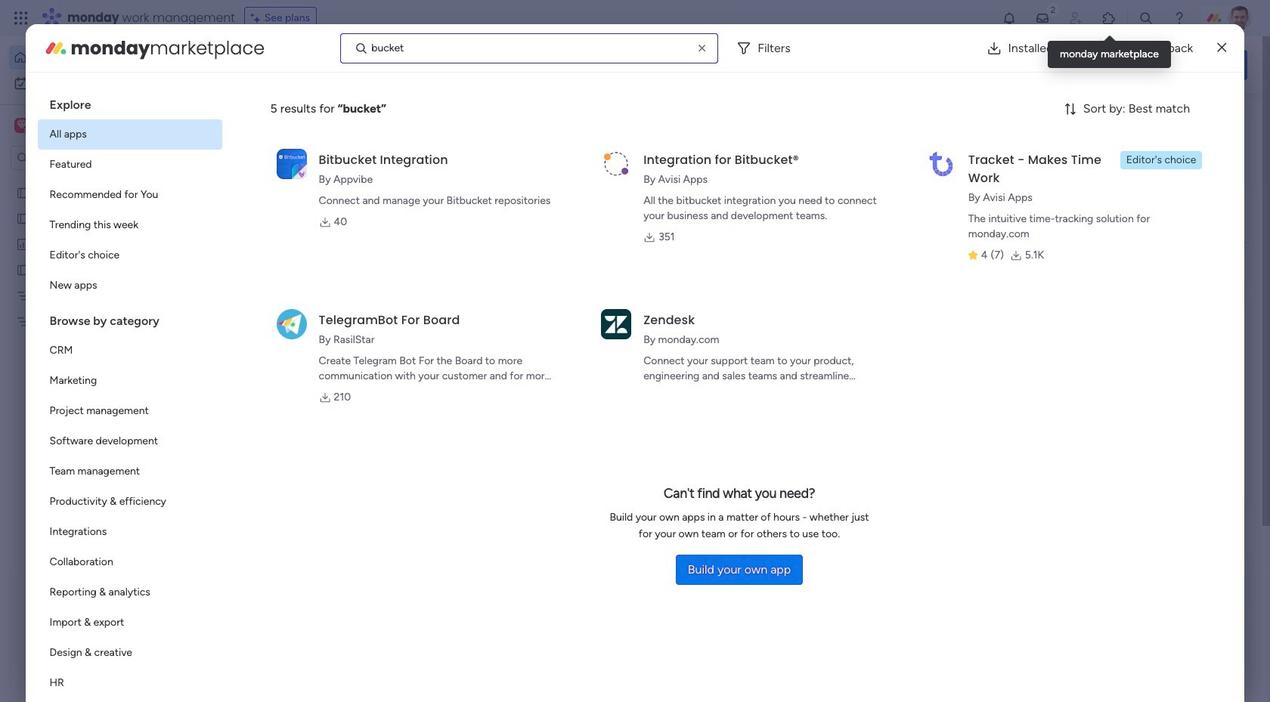 Task type: vqa. For each thing, say whether or not it's contained in the screenshot.
The Checklist image
no



Task type: describe. For each thing, give the bounding box(es) containing it.
1 public board image from the top
[[16, 185, 30, 200]]

select product image
[[14, 11, 29, 26]]

terry turtle image
[[1228, 6, 1252, 30]]

public dashboard image
[[16, 237, 30, 251]]

2 image
[[1047, 1, 1060, 18]]

search everything image
[[1139, 11, 1154, 26]]

2 heading from the top
[[38, 301, 222, 336]]

2 workspace image from the left
[[17, 117, 27, 134]]



Task type: locate. For each thing, give the bounding box(es) containing it.
Search in workspace field
[[32, 149, 126, 167]]

1 check circle image from the top
[[1044, 142, 1053, 153]]

2 public board image from the top
[[16, 211, 30, 225]]

v2 bolt switch image
[[1151, 56, 1160, 73]]

monday marketplace image
[[1102, 11, 1117, 26], [44, 36, 68, 60]]

1 vertical spatial check circle image
[[1044, 161, 1053, 173]]

dapulse x slim image
[[1225, 110, 1243, 128]]

workspace selection element
[[14, 116, 126, 136]]

0 vertical spatial public board image
[[16, 185, 30, 200]]

1 heading from the top
[[38, 85, 222, 119]]

dapulse x slim image
[[1218, 39, 1227, 57]]

help center element
[[1021, 624, 1248, 684]]

heading
[[38, 85, 222, 119], [38, 301, 222, 336]]

update feed image
[[1035, 11, 1050, 26]]

quick search results list box
[[234, 141, 985, 527]]

1 workspace image from the left
[[14, 117, 29, 134]]

0 vertical spatial check circle image
[[1044, 142, 1053, 153]]

workspace image
[[14, 117, 29, 134], [17, 117, 27, 134]]

see plans image
[[251, 10, 264, 26]]

0 vertical spatial monday marketplace image
[[1102, 11, 1117, 26]]

option
[[9, 45, 184, 70], [9, 71, 184, 95], [38, 119, 222, 150], [38, 150, 222, 180], [0, 179, 193, 182], [38, 180, 222, 210], [38, 210, 222, 240], [38, 240, 222, 271], [38, 271, 222, 301], [38, 336, 222, 366], [38, 366, 222, 396], [38, 396, 222, 426], [38, 426, 222, 457], [38, 457, 222, 487], [38, 487, 222, 517], [38, 517, 222, 547], [38, 547, 222, 578], [38, 578, 222, 608], [38, 608, 222, 638], [38, 638, 222, 668], [38, 668, 222, 699]]

list box
[[38, 85, 222, 702], [0, 177, 193, 538]]

0 vertical spatial heading
[[38, 85, 222, 119]]

circle o image
[[1044, 219, 1053, 230]]

public board image
[[16, 262, 30, 277]]

1 vertical spatial monday marketplace image
[[44, 36, 68, 60]]

getting started element
[[1021, 551, 1248, 612]]

check circle image
[[1044, 142, 1053, 153], [1044, 161, 1053, 173]]

2 check circle image from the top
[[1044, 161, 1053, 173]]

circle o image
[[1044, 200, 1053, 211]]

public board image
[[16, 185, 30, 200], [16, 211, 30, 225]]

1 vertical spatial public board image
[[16, 211, 30, 225]]

help image
[[1172, 11, 1187, 26]]

1 horizontal spatial monday marketplace image
[[1102, 11, 1117, 26]]

v2 user feedback image
[[1033, 56, 1044, 73]]

0 horizontal spatial monday marketplace image
[[44, 36, 68, 60]]

1 vertical spatial heading
[[38, 301, 222, 336]]

app logo image
[[276, 149, 307, 179], [601, 149, 632, 179], [926, 149, 956, 179], [276, 309, 307, 339], [601, 309, 632, 339]]

notifications image
[[1002, 11, 1017, 26]]



